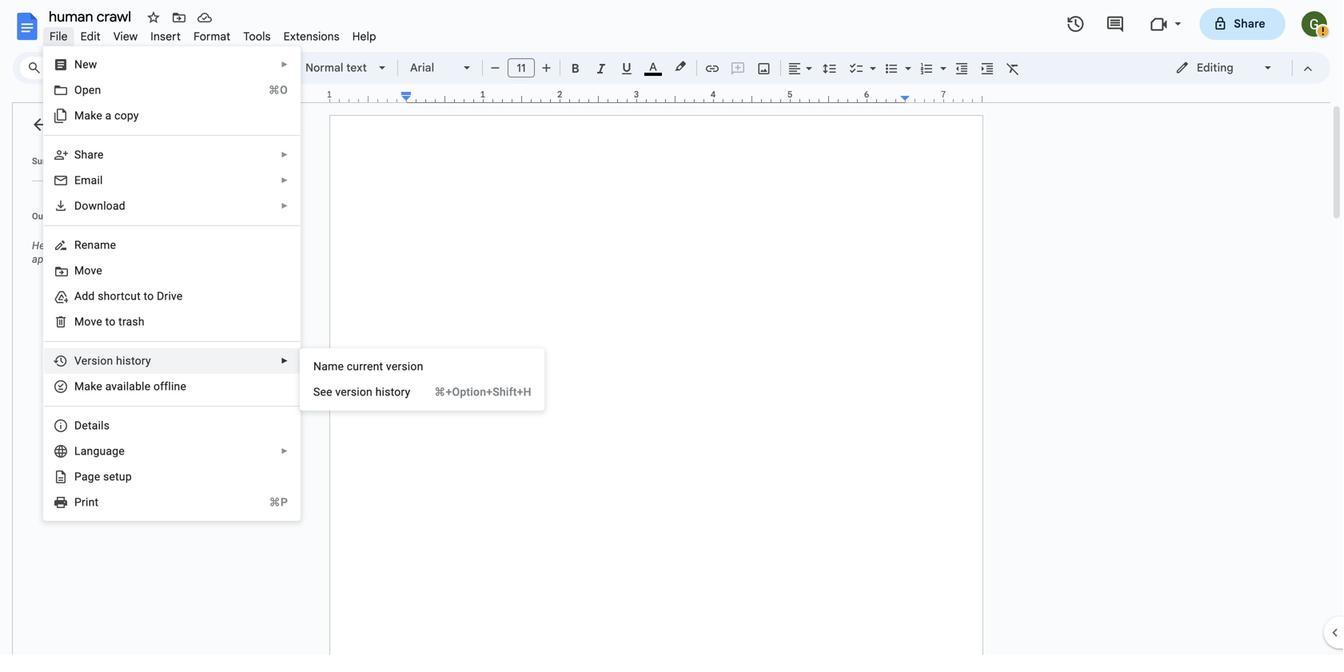 Task type: describe. For each thing, give the bounding box(es) containing it.
email e element
[[74, 174, 108, 187]]

see version history s element
[[313, 386, 415, 399]]

text color image
[[644, 57, 662, 76]]

tools
[[243, 30, 271, 44]]

ename
[[81, 239, 116, 252]]

format menu item
[[187, 27, 237, 46]]

e mail
[[74, 174, 103, 187]]

Rename text field
[[43, 6, 141, 26]]

ew
[[82, 58, 97, 71]]

s hare
[[74, 148, 104, 161]]

offline
[[154, 380, 186, 393]]

appear
[[32, 253, 64, 265]]

o pen
[[74, 84, 101, 97]]

share
[[1234, 17, 1266, 31]]

ame
[[322, 360, 344, 373]]

g
[[88, 470, 94, 484]]

shortcut
[[98, 290, 141, 303]]

format
[[194, 30, 231, 44]]

make a copy c element
[[74, 109, 144, 122]]

right margin image
[[901, 90, 982, 102]]

pa
[[74, 470, 88, 484]]

d ownload
[[74, 199, 125, 213]]

page setup g element
[[74, 470, 137, 484]]

anguage
[[81, 445, 125, 458]]

name current version n element
[[313, 360, 428, 373]]

pen
[[82, 84, 101, 97]]

► for hare
[[281, 150, 289, 159]]

styles list. normal text selected. option
[[305, 57, 369, 79]]

l anguage
[[74, 445, 125, 458]]

main toolbar
[[99, 0, 1026, 417]]

Font size field
[[508, 58, 541, 78]]

e for g
[[94, 470, 100, 484]]

make
[[74, 109, 102, 122]]

p rint
[[74, 496, 99, 509]]

setup
[[103, 470, 132, 484]]

edit
[[80, 30, 101, 44]]

p
[[74, 496, 82, 509]]

move m element
[[74, 264, 107, 277]]

will
[[198, 240, 214, 252]]

here.
[[67, 253, 90, 265]]

h
[[116, 355, 122, 368]]

s for ee
[[313, 386, 320, 399]]

normal
[[305, 61, 343, 75]]

1 vertical spatial to
[[144, 290, 154, 303]]

m ove
[[74, 264, 102, 277]]

left margin image
[[330, 90, 411, 102]]

► for anguage
[[281, 447, 289, 456]]

to inside headings you add to the document will appear here.
[[118, 240, 128, 252]]

opy
[[120, 109, 139, 122]]

drive
[[157, 290, 183, 303]]

help
[[352, 30, 376, 44]]

a
[[105, 109, 112, 122]]

menu bar inside menu bar banner
[[43, 21, 383, 47]]

rint
[[82, 496, 99, 509]]

mail
[[81, 174, 103, 187]]

1
[[327, 89, 332, 100]]

file menu item
[[43, 27, 74, 46]]

move
[[74, 315, 102, 329]]

► for mail
[[281, 176, 289, 185]]

⌘+option+shift+h
[[434, 386, 531, 399]]

highlight color image
[[672, 57, 689, 76]]

application containing share
[[0, 0, 1343, 656]]

e for k
[[96, 380, 102, 393]]

⌘p
[[269, 496, 288, 509]]

o
[[74, 84, 82, 97]]

details b element
[[74, 419, 114, 433]]

normal text
[[305, 61, 367, 75]]

n for ame
[[313, 360, 322, 373]]

language l element
[[74, 445, 129, 458]]

k
[[91, 380, 96, 393]]

► for ownload
[[281, 201, 289, 211]]

outline
[[32, 211, 61, 221]]

details
[[74, 419, 110, 433]]

arial
[[410, 61, 434, 75]]

c
[[114, 109, 120, 122]]

e
[[74, 174, 81, 187]]

hare
[[81, 148, 104, 161]]

menu bar banner
[[0, 0, 1343, 656]]

make a c opy
[[74, 109, 139, 122]]

n ame current version
[[313, 360, 423, 373]]

the
[[131, 240, 145, 252]]

► for ew
[[281, 60, 289, 69]]

add shortcut to drive , element
[[74, 290, 188, 303]]

version h istory
[[74, 355, 151, 368]]

s ee version history
[[313, 386, 410, 399]]

pa g e setup
[[74, 470, 132, 484]]

version history h element
[[74, 355, 156, 368]]



Task type: vqa. For each thing, say whether or not it's contained in the screenshot.


Task type: locate. For each thing, give the bounding box(es) containing it.
print p element
[[74, 496, 103, 509]]

menu bar containing file
[[43, 21, 383, 47]]

1 horizontal spatial n
[[313, 360, 322, 373]]

e right ma
[[96, 380, 102, 393]]

share button
[[1200, 8, 1286, 40]]

version
[[74, 355, 113, 368]]

document outline element
[[13, 103, 230, 656]]

o
[[109, 315, 116, 329]]

view menu item
[[107, 27, 144, 46]]

istory
[[122, 355, 151, 368]]

current
[[347, 360, 383, 373]]

line & paragraph spacing image
[[821, 57, 839, 79]]

editing
[[1197, 61, 1234, 75]]

0 vertical spatial version
[[386, 360, 423, 373]]

Font size text field
[[508, 58, 534, 78]]

view
[[113, 30, 138, 44]]

n up ee
[[313, 360, 322, 373]]

open o element
[[74, 84, 106, 97]]

0 vertical spatial n
[[74, 58, 82, 71]]

r ename
[[74, 239, 116, 252]]

⌘p element
[[250, 495, 288, 511]]

arial option
[[410, 57, 454, 79]]

document
[[148, 240, 195, 252]]

headings
[[32, 240, 76, 252]]

5 ► from the top
[[281, 357, 289, 366]]

share s element
[[74, 148, 108, 161]]

insert
[[151, 30, 181, 44]]

extensions
[[284, 30, 340, 44]]

rename r element
[[74, 239, 121, 252]]

extensions menu item
[[277, 27, 346, 46]]

m
[[74, 264, 84, 277]]

6 ► from the top
[[281, 447, 289, 456]]

n for ew
[[74, 58, 82, 71]]

n up o
[[74, 58, 82, 71]]

version right ee
[[335, 386, 373, 399]]

1 horizontal spatial to
[[144, 290, 154, 303]]

⌘o element
[[249, 82, 288, 98]]

0 horizontal spatial s
[[74, 148, 81, 161]]

summary heading
[[32, 155, 70, 168]]

⌘o
[[269, 84, 288, 97]]

1 vertical spatial e
[[94, 470, 100, 484]]

insert menu item
[[144, 27, 187, 46]]

1 horizontal spatial s
[[313, 386, 320, 399]]

insert image image
[[755, 57, 774, 79]]

0 vertical spatial e
[[96, 380, 102, 393]]

ma
[[74, 380, 91, 393]]

0 horizontal spatial version
[[335, 386, 373, 399]]

summary
[[32, 156, 70, 166]]

s
[[74, 148, 81, 161], [313, 386, 320, 399]]

application
[[0, 0, 1343, 656]]

r
[[74, 239, 81, 252]]

move t o trash
[[74, 315, 145, 329]]

add shortcut to drive
[[74, 290, 183, 303]]

help menu item
[[346, 27, 383, 46]]

to left the
[[118, 240, 128, 252]]

version
[[386, 360, 423, 373], [335, 386, 373, 399]]

d
[[74, 199, 82, 213]]

ee
[[320, 386, 332, 399]]

history
[[375, 386, 410, 399]]

to
[[118, 240, 128, 252], [144, 290, 154, 303]]

download d element
[[74, 199, 130, 213]]

available
[[105, 380, 151, 393]]

s for hare
[[74, 148, 81, 161]]

n
[[74, 58, 82, 71], [313, 360, 322, 373]]

menu bar
[[43, 21, 383, 47]]

make available offline k element
[[74, 380, 191, 393]]

0 horizontal spatial to
[[118, 240, 128, 252]]

⌘+option+shift+h element
[[415, 385, 531, 401]]

add
[[74, 290, 95, 303]]

Star checkbox
[[142, 6, 165, 29]]

trash
[[118, 315, 145, 329]]

ownload
[[82, 199, 125, 213]]

outline heading
[[13, 210, 230, 233]]

new n element
[[74, 58, 102, 71]]

e right the pa
[[94, 470, 100, 484]]

ove
[[84, 264, 102, 277]]

to left drive
[[144, 290, 154, 303]]

edit menu item
[[74, 27, 107, 46]]

0 horizontal spatial n
[[74, 58, 82, 71]]

0 vertical spatial s
[[74, 148, 81, 161]]

t
[[105, 315, 109, 329]]

headings you add to the document will appear here.
[[32, 240, 214, 265]]

4 ► from the top
[[281, 201, 289, 211]]

add
[[98, 240, 116, 252]]

1 vertical spatial version
[[335, 386, 373, 399]]

0 vertical spatial to
[[118, 240, 128, 252]]

n ew
[[74, 58, 97, 71]]

1 ► from the top
[[281, 60, 289, 69]]

move to trash t element
[[74, 315, 149, 329]]

text
[[346, 61, 367, 75]]

tools menu item
[[237, 27, 277, 46]]

menu
[[17, 0, 301, 521], [300, 349, 544, 411]]

1 vertical spatial s
[[313, 386, 320, 399]]

version up history
[[386, 360, 423, 373]]

editing button
[[1164, 56, 1285, 80]]

1 vertical spatial n
[[313, 360, 322, 373]]

file
[[50, 30, 68, 44]]

2 ► from the top
[[281, 150, 289, 159]]

mode and view toolbar
[[1163, 52, 1321, 84]]

Menus field
[[20, 57, 100, 79]]

l
[[74, 445, 81, 458]]

ma k e available offline
[[74, 380, 186, 393]]

e
[[96, 380, 102, 393], [94, 470, 100, 484]]

you
[[79, 240, 96, 252]]

►
[[281, 60, 289, 69], [281, 150, 289, 159], [281, 176, 289, 185], [281, 201, 289, 211], [281, 357, 289, 366], [281, 447, 289, 456]]

1 horizontal spatial version
[[386, 360, 423, 373]]

3 ► from the top
[[281, 176, 289, 185]]



